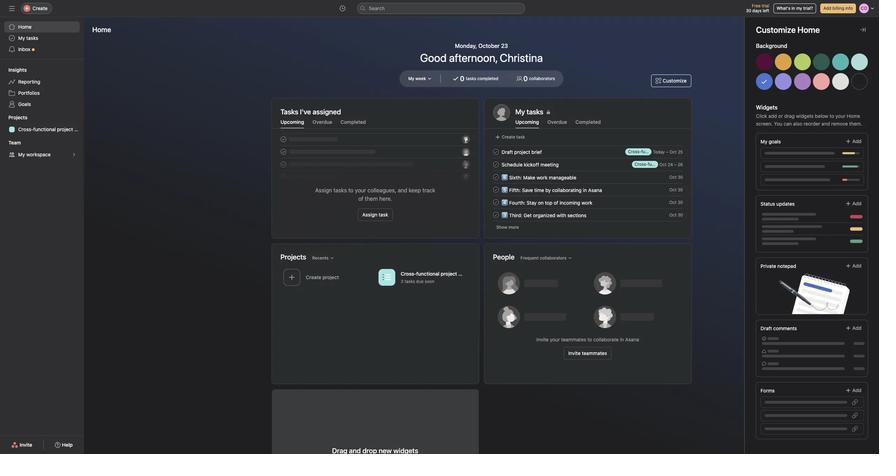 Task type: vqa. For each thing, say whether or not it's contained in the screenshot.
the My within Global element
yes



Task type: locate. For each thing, give the bounding box(es) containing it.
1 horizontal spatial your
[[550, 337, 560, 342]]

add button
[[842, 135, 867, 148], [842, 197, 867, 210], [842, 260, 867, 272], [842, 322, 867, 334], [842, 384, 867, 397]]

and inside assign tasks to your colleagues, and keep track of them here.
[[398, 187, 408, 193]]

0 vertical spatial project
[[57, 126, 73, 132]]

0 horizontal spatial in
[[583, 187, 587, 193]]

2 vertical spatial in
[[621, 337, 624, 342]]

0 horizontal spatial 0
[[461, 75, 465, 83]]

my down team
[[18, 151, 25, 157]]

completed checkbox left 4️⃣
[[492, 198, 500, 206]]

1 completed checkbox from the top
[[492, 148, 500, 156]]

0 horizontal spatial task
[[379, 212, 389, 218]]

assign inside button
[[363, 212, 378, 218]]

oct 30 button
[[670, 174, 683, 180], [670, 187, 683, 192], [670, 200, 683, 205], [670, 212, 683, 217]]

invite for invite your teammates to collaborate in asana
[[537, 337, 549, 342]]

teammates
[[562, 337, 587, 342], [582, 350, 608, 356]]

completed button down i've assigned
[[341, 119, 366, 128]]

widgets
[[757, 104, 778, 111]]

private notepad
[[761, 263, 797, 269]]

to inside assign tasks to your colleagues, and keep track of them here.
[[349, 187, 354, 193]]

save
[[522, 187, 533, 193]]

1 vertical spatial projects
[[281, 253, 307, 261]]

collaborators
[[530, 76, 556, 81], [540, 255, 567, 260]]

1 0 from the left
[[461, 75, 465, 83]]

0 horizontal spatial completed button
[[341, 119, 366, 128]]

week
[[416, 76, 426, 81]]

completed image left schedule
[[492, 160, 500, 169]]

2 horizontal spatial your
[[836, 113, 846, 119]]

global element
[[0, 17, 84, 59]]

completed image down the create task button
[[492, 148, 500, 156]]

assign inside assign tasks to your colleagues, and keep track of them here.
[[315, 187, 332, 193]]

project inside cross-functional project plan 3 tasks due soon
[[441, 271, 457, 277]]

projects left recents
[[281, 253, 307, 261]]

oct 24 – 26
[[660, 162, 683, 167]]

0 horizontal spatial work
[[537, 174, 548, 180]]

– right today
[[666, 149, 669, 154]]

3 completed image from the top
[[492, 198, 500, 206]]

insights element
[[0, 64, 84, 111]]

and down below
[[822, 121, 831, 127]]

1 vertical spatial plan
[[459, 271, 468, 277]]

oct 30 for 3️⃣ third: get organized with sections
[[670, 212, 683, 217]]

make
[[523, 174, 536, 180]]

0 vertical spatial collaborators
[[530, 76, 556, 81]]

1 horizontal spatial create
[[502, 134, 516, 140]]

track
[[423, 187, 436, 193]]

0 horizontal spatial home
[[18, 24, 32, 30]]

today – oct 25
[[653, 149, 683, 154]]

completed image left 4️⃣
[[492, 198, 500, 206]]

functional for cross-functional project plan 3 tasks due soon
[[416, 271, 440, 277]]

0 vertical spatial create
[[33, 5, 48, 11]]

completed image left 3️⃣
[[492, 211, 500, 219]]

0 vertical spatial functional
[[33, 126, 56, 132]]

add for comments
[[853, 325, 862, 331]]

click
[[757, 113, 768, 119]]

1 oct 30 button from the top
[[670, 174, 683, 180]]

26
[[678, 162, 683, 167]]

upcoming button down my tasks on the top right of the page
[[516, 119, 540, 128]]

in right collaborate
[[621, 337, 624, 342]]

of right the top
[[554, 200, 559, 206]]

completed checkbox left 3️⃣
[[492, 211, 500, 219]]

completed button down my tasks link
[[576, 119, 601, 128]]

1 vertical spatial cross-
[[401, 271, 416, 277]]

1 completed checkbox from the top
[[492, 173, 500, 181]]

2 vertical spatial project
[[441, 271, 457, 277]]

work up sections
[[582, 200, 593, 206]]

add for notepad
[[853, 263, 862, 269]]

completed checkbox left schedule
[[492, 160, 500, 169]]

4 add button from the top
[[842, 322, 867, 334]]

1 vertical spatial create
[[502, 134, 516, 140]]

my left goals
[[761, 139, 768, 144]]

frequent
[[521, 255, 539, 260]]

0 vertical spatial assign
[[315, 187, 332, 193]]

1 vertical spatial completed image
[[492, 160, 500, 169]]

completed checkbox for schedule
[[492, 160, 500, 169]]

2 0 from the left
[[524, 75, 528, 83]]

completed checkbox down the create task button
[[492, 148, 500, 156]]

and left keep
[[398, 187, 408, 193]]

1 vertical spatial asana
[[626, 337, 640, 342]]

1 horizontal spatial completed button
[[576, 119, 601, 128]]

1 vertical spatial your
[[355, 187, 366, 193]]

1 horizontal spatial and
[[822, 121, 831, 127]]

0 horizontal spatial functional
[[33, 126, 56, 132]]

draft up schedule
[[502, 149, 513, 155]]

2 vertical spatial to
[[588, 337, 593, 342]]

1 horizontal spatial draft
[[761, 325, 773, 331]]

completed image for schedule
[[492, 160, 500, 169]]

1 completed button from the left
[[341, 119, 366, 128]]

my inside my tasks link
[[18, 35, 25, 41]]

what's in my trial? button
[[774, 3, 817, 13]]

1 overdue button from the left
[[313, 119, 332, 128]]

plan inside projects element
[[74, 126, 84, 132]]

0 vertical spatial to
[[830, 113, 835, 119]]

to left colleagues,
[[349, 187, 354, 193]]

assign for assign tasks to your colleagues, and keep track of them here.
[[315, 187, 332, 193]]

2 completed checkbox from the top
[[492, 160, 500, 169]]

2 horizontal spatial invite
[[569, 350, 581, 356]]

my inside my week dropdown button
[[409, 76, 415, 81]]

2 upcoming from the left
[[516, 119, 540, 125]]

cross- inside projects element
[[18, 126, 33, 132]]

teammates down invite your teammates to collaborate in asana
[[582, 350, 608, 356]]

cross- up 3
[[401, 271, 416, 277]]

functional inside cross-functional project plan 3 tasks due soon
[[416, 271, 440, 277]]

0 vertical spatial completed image
[[492, 148, 500, 156]]

Completed checkbox
[[492, 148, 500, 156], [492, 160, 500, 169]]

completed image left 5️⃣
[[492, 185, 500, 194]]

– right the 24
[[675, 162, 677, 167]]

0 vertical spatial your
[[836, 113, 846, 119]]

my up inbox
[[18, 35, 25, 41]]

asana right collaborate
[[626, 337, 640, 342]]

1 horizontal spatial –
[[675, 162, 677, 167]]

upcoming down my tasks on the top right of the page
[[516, 119, 540, 125]]

create up the 'draft project brief'
[[502, 134, 516, 140]]

2 horizontal spatial in
[[792, 6, 796, 11]]

2 vertical spatial invite
[[20, 442, 32, 448]]

1 horizontal spatial 0
[[524, 75, 528, 83]]

0 vertical spatial cross-
[[18, 126, 33, 132]]

also
[[794, 121, 803, 127]]

completed image for 6️⃣
[[492, 173, 500, 181]]

background option group
[[757, 54, 869, 93]]

0 horizontal spatial of
[[359, 196, 364, 202]]

0 horizontal spatial overdue
[[313, 119, 332, 125]]

my left week
[[409, 76, 415, 81]]

asana right collaborating
[[589, 187, 602, 193]]

1 horizontal spatial task
[[517, 134, 525, 140]]

get
[[524, 212, 532, 218]]

monday, october 23 good afternoon, christina
[[420, 43, 543, 64]]

1 vertical spatial and
[[398, 187, 408, 193]]

completed image for draft
[[492, 148, 500, 156]]

create inside dropdown button
[[33, 5, 48, 11]]

0 horizontal spatial draft
[[502, 149, 513, 155]]

oct for 5️⃣ fifth: save time by collaborating in asana
[[670, 187, 677, 192]]

completed down i've assigned
[[341, 119, 366, 125]]

my goals
[[761, 139, 782, 144]]

plan inside cross-functional project plan 3 tasks due soon
[[459, 271, 468, 277]]

oct 30 button for 3️⃣ third: get organized with sections
[[670, 212, 683, 217]]

create up 'home' link
[[33, 5, 48, 11]]

2 horizontal spatial project
[[515, 149, 530, 155]]

create for create task
[[502, 134, 516, 140]]

upcoming down tasks
[[281, 119, 304, 125]]

to right below
[[830, 113, 835, 119]]

in
[[792, 6, 796, 11], [583, 187, 587, 193], [621, 337, 624, 342]]

0 vertical spatial –
[[666, 149, 669, 154]]

overdue button
[[313, 119, 332, 128], [548, 119, 568, 128]]

collaborators down christina
[[530, 76, 556, 81]]

4 completed checkbox from the top
[[492, 211, 500, 219]]

completed
[[341, 119, 366, 125], [576, 119, 601, 125]]

1 vertical spatial invite
[[569, 350, 581, 356]]

0 vertical spatial task
[[517, 134, 525, 140]]

in left my
[[792, 6, 796, 11]]

0 left 'tasks completed'
[[461, 75, 465, 83]]

0 horizontal spatial cross-
[[18, 126, 33, 132]]

0 vertical spatial and
[[822, 121, 831, 127]]

2 horizontal spatial home
[[848, 113, 861, 119]]

6️⃣
[[502, 174, 508, 180]]

invite for invite teammates
[[569, 350, 581, 356]]

0 horizontal spatial project
[[57, 126, 73, 132]]

1 horizontal spatial invite
[[537, 337, 549, 342]]

cross- for cross-functional project plan
[[18, 126, 33, 132]]

close customization pane image
[[861, 27, 867, 33]]

2 oct 30 from the top
[[670, 187, 683, 192]]

sixth:
[[509, 174, 522, 180]]

1 horizontal spatial work
[[582, 200, 593, 206]]

cross-functional project plan link
[[4, 124, 84, 135]]

third:
[[509, 212, 523, 218]]

see details, my workspace image
[[72, 153, 76, 157]]

add inside button
[[824, 6, 832, 11]]

1 vertical spatial collaborators
[[540, 255, 567, 260]]

3 completed checkbox from the top
[[492, 198, 500, 206]]

in right collaborating
[[583, 187, 587, 193]]

30 for 4️⃣ fourth: stay on top of incoming work
[[678, 200, 683, 205]]

create button
[[21, 3, 52, 14]]

0 horizontal spatial create
[[33, 5, 48, 11]]

1 horizontal spatial asana
[[626, 337, 640, 342]]

0 horizontal spatial and
[[398, 187, 408, 193]]

help
[[62, 442, 73, 448]]

task up the 'draft project brief'
[[517, 134, 525, 140]]

30 inside free trial 30 days left
[[747, 8, 752, 13]]

4 oct 30 button from the top
[[670, 212, 683, 217]]

teammates up invite teammates
[[562, 337, 587, 342]]

2 overdue button from the left
[[548, 119, 568, 128]]

completed down my tasks link
[[576, 119, 601, 125]]

1 horizontal spatial assign
[[363, 212, 378, 218]]

task down the here.
[[379, 212, 389, 218]]

1 completed image from the top
[[492, 173, 500, 181]]

1 vertical spatial to
[[349, 187, 354, 193]]

1 horizontal spatial upcoming
[[516, 119, 540, 125]]

0 horizontal spatial upcoming button
[[281, 119, 304, 128]]

trial?
[[804, 6, 814, 11]]

1 upcoming from the left
[[281, 119, 304, 125]]

0 horizontal spatial upcoming
[[281, 119, 304, 125]]

0 vertical spatial plan
[[74, 126, 84, 132]]

cross-functional project plan
[[18, 126, 84, 132]]

of left them
[[359, 196, 364, 202]]

completed checkbox left 6️⃣
[[492, 173, 500, 181]]

draft
[[502, 149, 513, 155], [761, 325, 773, 331]]

add billing info button
[[821, 3, 857, 13]]

show
[[497, 225, 508, 230]]

0 horizontal spatial your
[[355, 187, 366, 193]]

1 completed image from the top
[[492, 148, 500, 156]]

christina
[[500, 51, 543, 64]]

0 horizontal spatial overdue button
[[313, 119, 332, 128]]

create
[[33, 5, 48, 11], [502, 134, 516, 140]]

widgets
[[797, 113, 814, 119]]

1 overdue from the left
[[313, 119, 332, 125]]

1 horizontal spatial projects
[[281, 253, 307, 261]]

draft for draft project brief
[[502, 149, 513, 155]]

6️⃣ sixth: make work manageable
[[502, 174, 577, 180]]

create inside button
[[502, 134, 516, 140]]

1 vertical spatial completed checkbox
[[492, 160, 500, 169]]

0 horizontal spatial plan
[[74, 126, 84, 132]]

of
[[359, 196, 364, 202], [554, 200, 559, 206]]

2 add button from the top
[[842, 197, 867, 210]]

Completed checkbox
[[492, 173, 500, 181], [492, 185, 500, 194], [492, 198, 500, 206], [492, 211, 500, 219]]

insights
[[8, 67, 27, 73]]

screen.
[[757, 121, 773, 127]]

1 vertical spatial teammates
[[582, 350, 608, 356]]

0 vertical spatial work
[[537, 174, 548, 180]]

completed image for 5️⃣
[[492, 185, 500, 194]]

0 vertical spatial projects
[[8, 114, 27, 120]]

0 vertical spatial draft
[[502, 149, 513, 155]]

to up invite teammates
[[588, 337, 593, 342]]

create project
[[306, 274, 339, 280]]

trial
[[762, 3, 770, 8]]

upcoming button for second completed button from right
[[281, 119, 304, 128]]

functional up teams element
[[33, 126, 56, 132]]

1 vertical spatial assign
[[363, 212, 378, 218]]

my for my goals
[[761, 139, 768, 144]]

4️⃣ fourth: stay on top of incoming work
[[502, 200, 593, 206]]

5 add button from the top
[[842, 384, 867, 397]]

0 vertical spatial asana
[[589, 187, 602, 193]]

assign tasks to your colleagues, and keep track of them here.
[[315, 187, 436, 202]]

1 horizontal spatial cross-
[[401, 271, 416, 277]]

0 horizontal spatial to
[[349, 187, 354, 193]]

my workspace
[[18, 151, 51, 157]]

monday,
[[455, 43, 477, 49]]

invite teammates
[[569, 350, 608, 356]]

1 horizontal spatial of
[[554, 200, 559, 206]]

1 horizontal spatial plan
[[459, 271, 468, 277]]

good
[[420, 51, 447, 64]]

help button
[[50, 439, 77, 451]]

oct 30 button for 6️⃣ sixth: make work manageable
[[670, 174, 683, 180]]

meeting
[[541, 161, 559, 167]]

3️⃣ third: get organized with sections
[[502, 212, 587, 218]]

upcoming button down tasks
[[281, 119, 304, 128]]

2 completed button from the left
[[576, 119, 601, 128]]

2 upcoming button from the left
[[516, 119, 540, 128]]

draft project brief
[[502, 149, 542, 155]]

0 horizontal spatial invite
[[20, 442, 32, 448]]

home
[[18, 24, 32, 30], [92, 26, 111, 34], [848, 113, 861, 119]]

4 oct 30 from the top
[[670, 212, 683, 217]]

functional inside cross-functional project plan link
[[33, 126, 56, 132]]

work right make
[[537, 174, 548, 180]]

1 vertical spatial draft
[[761, 325, 773, 331]]

frequent collaborators
[[521, 255, 567, 260]]

5️⃣ fifth: save time by collaborating in asana
[[502, 187, 602, 193]]

task for assign task
[[379, 212, 389, 218]]

30 for 6️⃣ sixth: make work manageable
[[678, 174, 683, 180]]

0 vertical spatial in
[[792, 6, 796, 11]]

your inside click add or drag widgets below to your home screen. you can also reorder and remove them.
[[836, 113, 846, 119]]

plan for cross-functional project plan 3 tasks due soon
[[459, 271, 468, 277]]

click add or drag widgets below to your home screen. you can also reorder and remove them.
[[757, 113, 863, 127]]

schedule
[[502, 161, 523, 167]]

manageable
[[549, 174, 577, 180]]

add
[[824, 6, 832, 11], [853, 138, 862, 144], [853, 200, 862, 206], [853, 263, 862, 269], [853, 325, 862, 331], [853, 387, 862, 393]]

1 horizontal spatial overdue
[[548, 119, 568, 125]]

completed image for 4️⃣
[[492, 198, 500, 206]]

completed button
[[341, 119, 366, 128], [576, 119, 601, 128]]

3 oct 30 button from the top
[[670, 200, 683, 205]]

0 horizontal spatial completed
[[341, 119, 366, 125]]

2 overdue from the left
[[548, 119, 568, 125]]

collaborators right frequent
[[540, 255, 567, 260]]

and inside click add or drag widgets below to your home screen. you can also reorder and remove them.
[[822, 121, 831, 127]]

2 completed image from the top
[[492, 185, 500, 194]]

2 completed image from the top
[[492, 160, 500, 169]]

30 for 5️⃣ fifth: save time by collaborating in asana
[[678, 187, 683, 192]]

3 oct 30 from the top
[[670, 200, 683, 205]]

1 oct 30 from the top
[[670, 174, 683, 180]]

show more
[[497, 225, 519, 230]]

completed image
[[492, 173, 500, 181], [492, 185, 500, 194], [492, 198, 500, 206], [492, 211, 500, 219]]

oct
[[670, 149, 677, 154], [660, 162, 667, 167], [670, 174, 677, 180], [670, 187, 677, 192], [670, 200, 677, 205], [670, 212, 677, 217]]

frequent collaborators button
[[518, 253, 576, 263]]

1 upcoming button from the left
[[281, 119, 304, 128]]

1 horizontal spatial upcoming button
[[516, 119, 540, 128]]

oct for 4️⃣ fourth: stay on top of incoming work
[[670, 200, 677, 205]]

1 horizontal spatial project
[[441, 271, 457, 277]]

in inside button
[[792, 6, 796, 11]]

completed image
[[492, 148, 500, 156], [492, 160, 500, 169]]

1 vertical spatial task
[[379, 212, 389, 218]]

tasks
[[26, 35, 38, 41], [466, 76, 477, 81], [334, 187, 347, 193], [405, 279, 415, 284]]

my week
[[409, 76, 426, 81]]

create project link
[[281, 267, 376, 289]]

my for my workspace
[[18, 151, 25, 157]]

1 horizontal spatial completed
[[576, 119, 601, 125]]

comments
[[774, 325, 798, 331]]

cross- down the projects dropdown button
[[18, 126, 33, 132]]

functional for cross-functional project plan
[[33, 126, 56, 132]]

completed checkbox left 5️⃣
[[492, 185, 500, 194]]

oct 30 button for 4️⃣ fourth: stay on top of incoming work
[[670, 200, 683, 205]]

add for updates
[[853, 200, 862, 206]]

your
[[836, 113, 846, 119], [355, 187, 366, 193], [550, 337, 560, 342]]

0 down christina
[[524, 75, 528, 83]]

oct 30 for 4️⃣ fourth: stay on top of incoming work
[[670, 200, 683, 205]]

3 add button from the top
[[842, 260, 867, 272]]

2 completed checkbox from the top
[[492, 185, 500, 194]]

1 add button from the top
[[842, 135, 867, 148]]

0 vertical spatial teammates
[[562, 337, 587, 342]]

search button
[[357, 3, 525, 14]]

1 horizontal spatial overdue button
[[548, 119, 568, 128]]

oct 30
[[670, 174, 683, 180], [670, 187, 683, 192], [670, 200, 683, 205], [670, 212, 683, 217]]

4 completed image from the top
[[492, 211, 500, 219]]

what's in my trial?
[[777, 6, 814, 11]]

drag
[[785, 113, 795, 119]]

0 vertical spatial completed checkbox
[[492, 148, 500, 156]]

2 oct 30 button from the top
[[670, 187, 683, 192]]

completed image left 6️⃣
[[492, 173, 500, 181]]

1 vertical spatial functional
[[416, 271, 440, 277]]

today
[[653, 149, 665, 154]]

0 horizontal spatial assign
[[315, 187, 332, 193]]

cross- inside cross-functional project plan 3 tasks due soon
[[401, 271, 416, 277]]

2 horizontal spatial to
[[830, 113, 835, 119]]

functional up the soon
[[416, 271, 440, 277]]

projects down goals
[[8, 114, 27, 120]]

0 vertical spatial invite
[[537, 337, 549, 342]]

1 horizontal spatial in
[[621, 337, 624, 342]]

my inside my workspace link
[[18, 151, 25, 157]]

draft left the comments in the right of the page
[[761, 325, 773, 331]]



Task type: describe. For each thing, give the bounding box(es) containing it.
oct for 6️⃣ sixth: make work manageable
[[670, 174, 677, 180]]

hide sidebar image
[[9, 6, 15, 11]]

0 for collaborators
[[524, 75, 528, 83]]

overdue button for second completed button from right's upcoming button
[[313, 119, 332, 128]]

afternoon,
[[449, 51, 498, 64]]

days
[[753, 8, 762, 13]]

with
[[557, 212, 566, 218]]

assign task button
[[358, 209, 393, 221]]

goals
[[769, 139, 782, 144]]

october
[[479, 43, 500, 49]]

add button for comments
[[842, 322, 867, 334]]

fourth:
[[509, 200, 526, 206]]

my tasks link
[[516, 107, 683, 117]]

home inside click add or drag widgets below to your home screen. you can also reorder and remove them.
[[848, 113, 861, 119]]

25
[[678, 149, 683, 154]]

tasks i've assigned
[[281, 108, 341, 116]]

cross-functional project plan 3 tasks due soon
[[401, 271, 468, 284]]

add button for notepad
[[842, 260, 867, 272]]

my for my tasks
[[18, 35, 25, 41]]

0 horizontal spatial asana
[[589, 187, 602, 193]]

oct 30 for 6️⃣ sixth: make work manageable
[[670, 174, 683, 180]]

collaborators inside frequent collaborators dropdown button
[[540, 255, 567, 260]]

them.
[[850, 121, 863, 127]]

assign task
[[363, 212, 389, 218]]

add profile photo image
[[493, 104, 510, 121]]

reporting link
[[4, 76, 80, 87]]

portfolios link
[[4, 87, 80, 99]]

my tasks link
[[4, 33, 80, 44]]

incoming
[[560, 200, 581, 206]]

completed checkbox for draft
[[492, 148, 500, 156]]

people
[[493, 253, 515, 261]]

search list box
[[357, 3, 525, 14]]

sections
[[568, 212, 587, 218]]

completed image for 3️⃣
[[492, 211, 500, 219]]

background
[[757, 43, 788, 49]]

completed checkbox for 4️⃣
[[492, 198, 500, 206]]

to inside click add or drag widgets below to your home screen. you can also reorder and remove them.
[[830, 113, 835, 119]]

2 vertical spatial your
[[550, 337, 560, 342]]

your inside assign tasks to your colleagues, and keep track of them here.
[[355, 187, 366, 193]]

collaborate
[[594, 337, 619, 342]]

goals link
[[4, 99, 80, 110]]

create task
[[502, 134, 525, 140]]

brief
[[532, 149, 542, 155]]

of inside assign tasks to your colleagues, and keep track of them here.
[[359, 196, 364, 202]]

free
[[753, 3, 761, 8]]

projects element
[[0, 111, 84, 136]]

teammates inside button
[[582, 350, 608, 356]]

project for cross-functional project plan 3 tasks due soon
[[441, 271, 457, 277]]

add button for goals
[[842, 135, 867, 148]]

info
[[846, 6, 854, 11]]

what's
[[777, 6, 791, 11]]

below
[[816, 113, 829, 119]]

create task button
[[493, 132, 527, 142]]

1 vertical spatial project
[[515, 149, 530, 155]]

3️⃣
[[502, 212, 508, 218]]

remove
[[832, 121, 849, 127]]

reorder
[[804, 121, 821, 127]]

due
[[416, 279, 424, 284]]

forms
[[761, 388, 775, 394]]

my for my week
[[409, 76, 415, 81]]

invite your teammates to collaborate in asana
[[537, 337, 640, 342]]

2 completed from the left
[[576, 119, 601, 125]]

home inside global element
[[18, 24, 32, 30]]

draft for draft comments
[[761, 325, 773, 331]]

here.
[[380, 196, 392, 202]]

teams element
[[0, 136, 84, 162]]

assign for assign task
[[363, 212, 378, 218]]

invite teammates button
[[564, 347, 612, 360]]

invite button
[[7, 439, 37, 451]]

colleagues,
[[368, 187, 397, 193]]

tasks completed
[[466, 76, 499, 81]]

completed checkbox for 5️⃣
[[492, 185, 500, 194]]

oct 30 for 5️⃣ fifth: save time by collaborating in asana
[[670, 187, 683, 192]]

my week button
[[405, 74, 435, 84]]

tasks inside global element
[[26, 35, 38, 41]]

5️⃣
[[502, 187, 508, 193]]

plan for cross-functional project plan
[[74, 126, 84, 132]]

show more button
[[493, 223, 522, 232]]

projects button
[[0, 114, 27, 121]]

overdue button for 2nd completed button from the left upcoming button
[[548, 119, 568, 128]]

project for cross-functional project plan
[[57, 126, 73, 132]]

1 vertical spatial –
[[675, 162, 677, 167]]

soon
[[425, 279, 435, 284]]

list image
[[383, 273, 391, 281]]

customize
[[663, 78, 687, 84]]

tasks inside cross-functional project plan 3 tasks due soon
[[405, 279, 415, 284]]

billing
[[833, 6, 845, 11]]

add
[[769, 113, 778, 119]]

oct 30 button for 5️⃣ fifth: save time by collaborating in asana
[[670, 187, 683, 192]]

add button for updates
[[842, 197, 867, 210]]

task for create task
[[517, 134, 525, 140]]

1 horizontal spatial home
[[92, 26, 111, 34]]

portfolios
[[18, 90, 40, 96]]

0 horizontal spatial –
[[666, 149, 669, 154]]

left
[[763, 8, 770, 13]]

on
[[538, 200, 544, 206]]

history image
[[340, 6, 345, 11]]

upcoming button for 2nd completed button from the left
[[516, 119, 540, 128]]

30 for 3️⃣ third: get organized with sections
[[678, 212, 683, 217]]

oct for 3️⃣ third: get organized with sections
[[670, 212, 677, 217]]

recents
[[312, 255, 329, 260]]

recents button
[[309, 253, 338, 263]]

customize home
[[757, 25, 821, 35]]

create for create
[[33, 5, 48, 11]]

workspace
[[26, 151, 51, 157]]

tasks
[[281, 108, 299, 116]]

collaborating
[[553, 187, 582, 193]]

time
[[535, 187, 544, 193]]

4️⃣
[[502, 200, 508, 206]]

organized
[[533, 212, 556, 218]]

more
[[509, 225, 519, 230]]

cross- for cross-functional project plan 3 tasks due soon
[[401, 271, 416, 277]]

i've assigned
[[300, 108, 341, 116]]

0 for tasks completed
[[461, 75, 465, 83]]

tasks inside assign tasks to your colleagues, and keep track of them here.
[[334, 187, 347, 193]]

1 vertical spatial in
[[583, 187, 587, 193]]

or
[[779, 113, 784, 119]]

1 horizontal spatial to
[[588, 337, 593, 342]]

23
[[502, 43, 508, 49]]

you
[[775, 121, 783, 127]]

completed checkbox for 6️⃣
[[492, 173, 500, 181]]

3
[[401, 279, 404, 284]]

overdue for 2nd completed button from the left upcoming button overdue button
[[548, 119, 568, 125]]

overdue for overdue button for second completed button from right's upcoming button
[[313, 119, 332, 125]]

free trial 30 days left
[[747, 3, 770, 13]]

completed checkbox for 3️⃣
[[492, 211, 500, 219]]

them
[[365, 196, 378, 202]]

add for goals
[[853, 138, 862, 144]]

updates
[[777, 201, 795, 207]]

1 completed from the left
[[341, 119, 366, 125]]

projects inside dropdown button
[[8, 114, 27, 120]]

keep
[[409, 187, 421, 193]]

home link
[[4, 21, 80, 33]]

my tasks
[[516, 108, 544, 116]]



